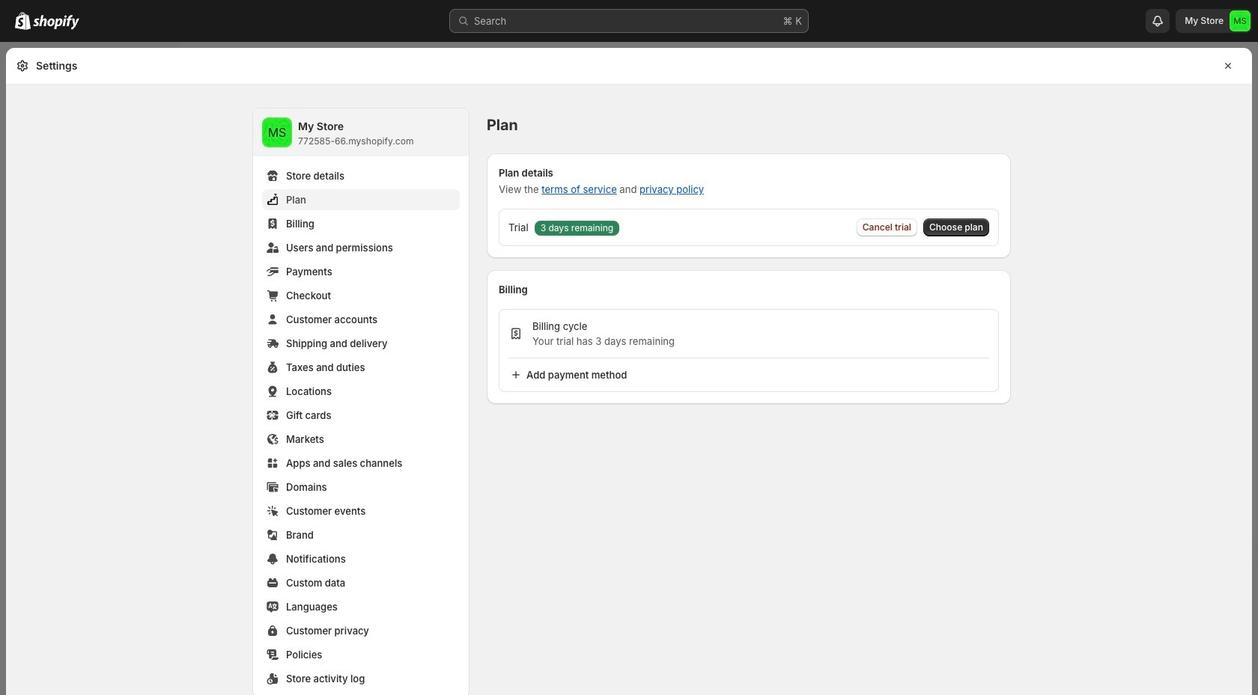 Task type: describe. For each thing, give the bounding box(es) containing it.
shop settings menu element
[[253, 109, 469, 696]]



Task type: locate. For each thing, give the bounding box(es) containing it.
1 vertical spatial my store image
[[262, 118, 292, 148]]

my store image inside "shop settings menu" element
[[262, 118, 292, 148]]

my store image
[[1230, 10, 1251, 31], [262, 118, 292, 148]]

settings dialog
[[6, 48, 1252, 696]]

shopify image
[[33, 15, 79, 30]]

0 horizontal spatial my store image
[[262, 118, 292, 148]]

1 horizontal spatial my store image
[[1230, 10, 1251, 31]]

0 vertical spatial my store image
[[1230, 10, 1251, 31]]

shopify image
[[15, 12, 31, 30]]



Task type: vqa. For each thing, say whether or not it's contained in the screenshot.
events, at the bottom
no



